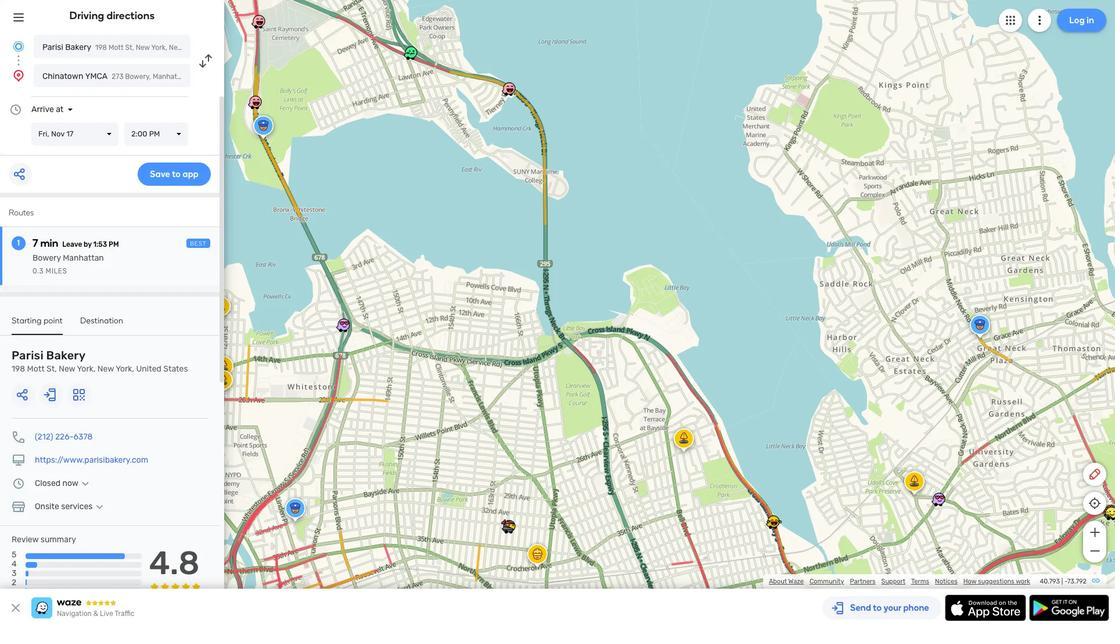 Task type: locate. For each thing, give the bounding box(es) containing it.
notices link
[[936, 578, 958, 586]]

5
[[12, 550, 16, 560]]

1 left 7
[[17, 238, 20, 248]]

parisi up chinatown
[[42, 42, 63, 52]]

1 vertical spatial mott
[[27, 364, 45, 374]]

current location image
[[12, 40, 26, 53]]

leave
[[62, 241, 82, 249]]

fri, nov 17 list box
[[31, 123, 119, 146]]

min
[[40, 237, 58, 250]]

1 horizontal spatial pm
[[149, 130, 160, 138]]

pm right 2:00
[[149, 130, 160, 138]]

about waze link
[[769, 578, 804, 586]]

bakery inside "parisi bakery 198 mott st, new york, new york, united states"
[[46, 349, 86, 363]]

2 vertical spatial states
[[163, 364, 188, 374]]

states inside "chinatown ymca 273 bowery, manhattan, united states"
[[215, 73, 236, 81]]

navigation
[[57, 610, 92, 618]]

at
[[56, 105, 64, 114]]

manhattan
[[63, 253, 104, 263]]

1 vertical spatial united
[[191, 73, 213, 81]]

1 vertical spatial bakery
[[46, 349, 86, 363]]

closed now
[[35, 479, 78, 489]]

onsite services
[[35, 502, 93, 512]]

198
[[95, 44, 107, 52], [12, 364, 25, 374]]

0 vertical spatial states
[[225, 44, 247, 52]]

partners link
[[850, 578, 876, 586]]

0 vertical spatial parisi bakery 198 mott st, new york, new york, united states
[[42, 42, 247, 52]]

0 vertical spatial pm
[[149, 130, 160, 138]]

1 vertical spatial pm
[[109, 241, 119, 249]]

how suggestions work link
[[964, 578, 1031, 586]]

3
[[12, 569, 17, 579]]

1 horizontal spatial mott
[[109, 44, 124, 52]]

navigation & live traffic
[[57, 610, 134, 618]]

x image
[[9, 601, 23, 615]]

work
[[1016, 578, 1031, 586]]

support
[[882, 578, 906, 586]]

starting point
[[12, 316, 63, 326]]

0 vertical spatial 1
[[17, 238, 20, 248]]

parisi bakery 198 mott st, new york, new york, united states
[[42, 42, 247, 52], [12, 349, 188, 374]]

1 vertical spatial chevron down image
[[93, 503, 107, 512]]

pencil image
[[1088, 468, 1102, 482]]

bakery down driving
[[65, 42, 91, 52]]

2:00 pm
[[131, 130, 160, 138]]

live
[[100, 610, 113, 618]]

0 horizontal spatial 1
[[12, 588, 15, 598]]

2:00 pm list box
[[124, 123, 188, 146]]

summary
[[41, 535, 76, 545]]

how
[[964, 578, 977, 586]]

17
[[66, 130, 73, 138]]

united inside "chinatown ymca 273 bowery, manhattan, united states"
[[191, 73, 213, 81]]

chevron down image
[[78, 479, 92, 489], [93, 503, 107, 512]]

parisi down starting point button
[[12, 349, 43, 363]]

routes
[[9, 208, 34, 218]]

mott up the 273
[[109, 44, 124, 52]]

now
[[62, 479, 78, 489]]

2
[[12, 578, 16, 588]]

2 vertical spatial united
[[136, 364, 161, 374]]

about
[[769, 578, 787, 586]]

pm right the 1:53
[[109, 241, 119, 249]]

mott down starting point button
[[27, 364, 45, 374]]

miles
[[46, 267, 67, 275]]

st, down starting point button
[[47, 364, 57, 374]]

198 down starting point button
[[12, 364, 25, 374]]

bakery
[[65, 42, 91, 52], [46, 349, 86, 363]]

united
[[202, 44, 224, 52], [191, 73, 213, 81], [136, 364, 161, 374]]

about waze community partners support terms notices how suggestions work
[[769, 578, 1031, 586]]

parisi bakery 198 mott st, new york, new york, united states up "chinatown ymca 273 bowery, manhattan, united states" on the top
[[42, 42, 247, 52]]

pm inside 7 min leave by 1:53 pm
[[109, 241, 119, 249]]

https://www.parisibakery.com
[[35, 456, 148, 465]]

1:53
[[93, 241, 107, 249]]

1 vertical spatial st,
[[47, 364, 57, 374]]

1 horizontal spatial st,
[[125, 44, 134, 52]]

198 up ymca
[[95, 44, 107, 52]]

parisi bakery 198 mott st, new york, new york, united states down destination button
[[12, 349, 188, 374]]

chevron down image inside onsite services button
[[93, 503, 107, 512]]

0 vertical spatial 198
[[95, 44, 107, 52]]

call image
[[12, 431, 26, 444]]

1 vertical spatial 1
[[12, 588, 15, 598]]

7
[[33, 237, 38, 250]]

226-
[[55, 432, 74, 442]]

states
[[225, 44, 247, 52], [215, 73, 236, 81], [163, 364, 188, 374]]

by
[[84, 241, 92, 249]]

(212) 226-6378 link
[[35, 432, 93, 442]]

new
[[136, 44, 150, 52], [169, 44, 183, 52], [59, 364, 75, 374], [98, 364, 114, 374]]

services
[[61, 502, 93, 512]]

ymca
[[85, 71, 108, 81]]

bakery down point
[[46, 349, 86, 363]]

4
[[12, 560, 17, 570]]

fri,
[[38, 130, 49, 138]]

manhattan,
[[153, 73, 190, 81]]

mott
[[109, 44, 124, 52], [27, 364, 45, 374]]

closed now button
[[35, 479, 92, 489]]

1 vertical spatial 198
[[12, 364, 25, 374]]

new down destination button
[[98, 364, 114, 374]]

&
[[93, 610, 98, 618]]

1 vertical spatial states
[[215, 73, 236, 81]]

pm
[[149, 130, 160, 138], [109, 241, 119, 249]]

st,
[[125, 44, 134, 52], [47, 364, 57, 374]]

0 vertical spatial chevron down image
[[78, 479, 92, 489]]

arrive
[[31, 105, 54, 114]]

chevron down image inside closed now button
[[78, 479, 92, 489]]

|
[[1062, 578, 1063, 586]]

traffic
[[115, 610, 134, 618]]

0.3
[[33, 267, 44, 275]]

directions
[[107, 9, 155, 22]]

0 horizontal spatial pm
[[109, 241, 119, 249]]

1 horizontal spatial 1
[[17, 238, 20, 248]]

1 up x image
[[12, 588, 15, 598]]

parisi
[[42, 42, 63, 52], [12, 349, 43, 363]]

terms link
[[912, 578, 930, 586]]

1
[[17, 238, 20, 248], [12, 588, 15, 598]]

chevron down image for now
[[78, 479, 92, 489]]

community link
[[810, 578, 845, 586]]

york,
[[151, 44, 167, 52], [185, 44, 200, 52], [77, 364, 96, 374], [116, 364, 134, 374]]

0 horizontal spatial st,
[[47, 364, 57, 374]]

starting
[[12, 316, 42, 326]]

driving
[[69, 9, 104, 22]]

st, up bowery,
[[125, 44, 134, 52]]



Task type: vqa. For each thing, say whether or not it's contained in the screenshot.
About Waze link
yes



Task type: describe. For each thing, give the bounding box(es) containing it.
6378
[[74, 432, 93, 442]]

nov
[[51, 130, 65, 138]]

onsite services button
[[35, 502, 107, 512]]

zoom out image
[[1088, 544, 1103, 558]]

clock image
[[9, 103, 23, 117]]

zoom in image
[[1088, 526, 1103, 540]]

computer image
[[12, 454, 26, 468]]

40.793 | -73.792
[[1040, 578, 1087, 586]]

partners
[[850, 578, 876, 586]]

(212) 226-6378
[[35, 432, 93, 442]]

destination
[[80, 316, 123, 326]]

new down point
[[59, 364, 75, 374]]

starting point button
[[12, 316, 63, 335]]

terms
[[912, 578, 930, 586]]

https://www.parisibakery.com link
[[35, 456, 148, 465]]

support link
[[882, 578, 906, 586]]

4.8
[[149, 544, 200, 583]]

1 inside "5 4 3 2 1"
[[12, 588, 15, 598]]

0 horizontal spatial mott
[[27, 364, 45, 374]]

0 vertical spatial united
[[202, 44, 224, 52]]

1 horizontal spatial 198
[[95, 44, 107, 52]]

5 4 3 2 1
[[12, 550, 17, 598]]

new up manhattan,
[[169, 44, 183, 52]]

review summary
[[12, 535, 76, 545]]

0 vertical spatial parisi
[[42, 42, 63, 52]]

1 vertical spatial parisi bakery 198 mott st, new york, new york, united states
[[12, 349, 188, 374]]

bowery manhattan 0.3 miles
[[33, 253, 104, 275]]

new up "chinatown ymca 273 bowery, manhattan, united states" on the top
[[136, 44, 150, 52]]

location image
[[12, 69, 26, 83]]

onsite
[[35, 502, 59, 512]]

fri, nov 17
[[38, 130, 73, 138]]

chinatown ymca 273 bowery, manhattan, united states
[[42, 71, 236, 81]]

link image
[[1092, 576, 1101, 586]]

bowery,
[[125, 73, 151, 81]]

pm inside list box
[[149, 130, 160, 138]]

destination button
[[80, 316, 123, 334]]

notices
[[936, 578, 958, 586]]

suggestions
[[978, 578, 1015, 586]]

(212)
[[35, 432, 53, 442]]

7 min leave by 1:53 pm
[[33, 237, 119, 250]]

0 vertical spatial st,
[[125, 44, 134, 52]]

-
[[1065, 578, 1068, 586]]

0 vertical spatial mott
[[109, 44, 124, 52]]

0 vertical spatial bakery
[[65, 42, 91, 52]]

0 horizontal spatial 198
[[12, 364, 25, 374]]

chevron down image for services
[[93, 503, 107, 512]]

40.793
[[1040, 578, 1060, 586]]

73.792
[[1068, 578, 1087, 586]]

closed
[[35, 479, 60, 489]]

273
[[112, 73, 124, 81]]

clock image
[[12, 477, 26, 491]]

1 vertical spatial parisi
[[12, 349, 43, 363]]

store image
[[12, 500, 26, 514]]

2:00
[[131, 130, 147, 138]]

community
[[810, 578, 845, 586]]

review
[[12, 535, 39, 545]]

chinatown
[[42, 71, 83, 81]]

point
[[44, 316, 63, 326]]

best
[[190, 241, 207, 248]]

bowery
[[33, 253, 61, 263]]

arrive at
[[31, 105, 64, 114]]

driving directions
[[69, 9, 155, 22]]

waze
[[789, 578, 804, 586]]



